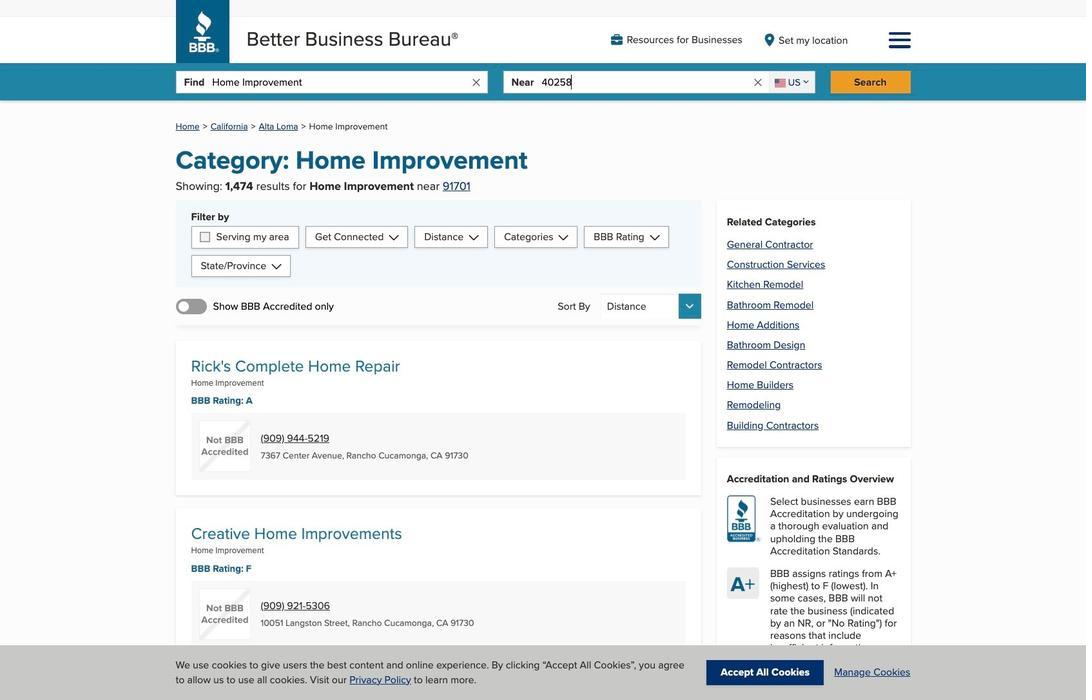 Task type: locate. For each thing, give the bounding box(es) containing it.
clear search image
[[752, 77, 764, 88]]

not bbb accredited image
[[199, 421, 251, 473], [199, 589, 251, 641]]

None field
[[769, 72, 815, 93]]

None button
[[601, 294, 701, 319]]

2 not bbb accredited image from the top
[[199, 589, 251, 641]]

1 vertical spatial not bbb accredited image
[[199, 589, 251, 641]]

accreditation standards image
[[727, 496, 761, 543]]

0 vertical spatial not bbb accredited image
[[199, 421, 251, 473]]

businesses, charities, category search field
[[212, 72, 470, 93]]



Task type: vqa. For each thing, say whether or not it's contained in the screenshot.
"NOT BBB ACCREDITED" image
yes



Task type: describe. For each thing, give the bounding box(es) containing it.
clear search image
[[470, 77, 482, 88]]

1 not bbb accredited image from the top
[[199, 421, 251, 473]]

city, state or zip field
[[542, 72, 752, 93]]



